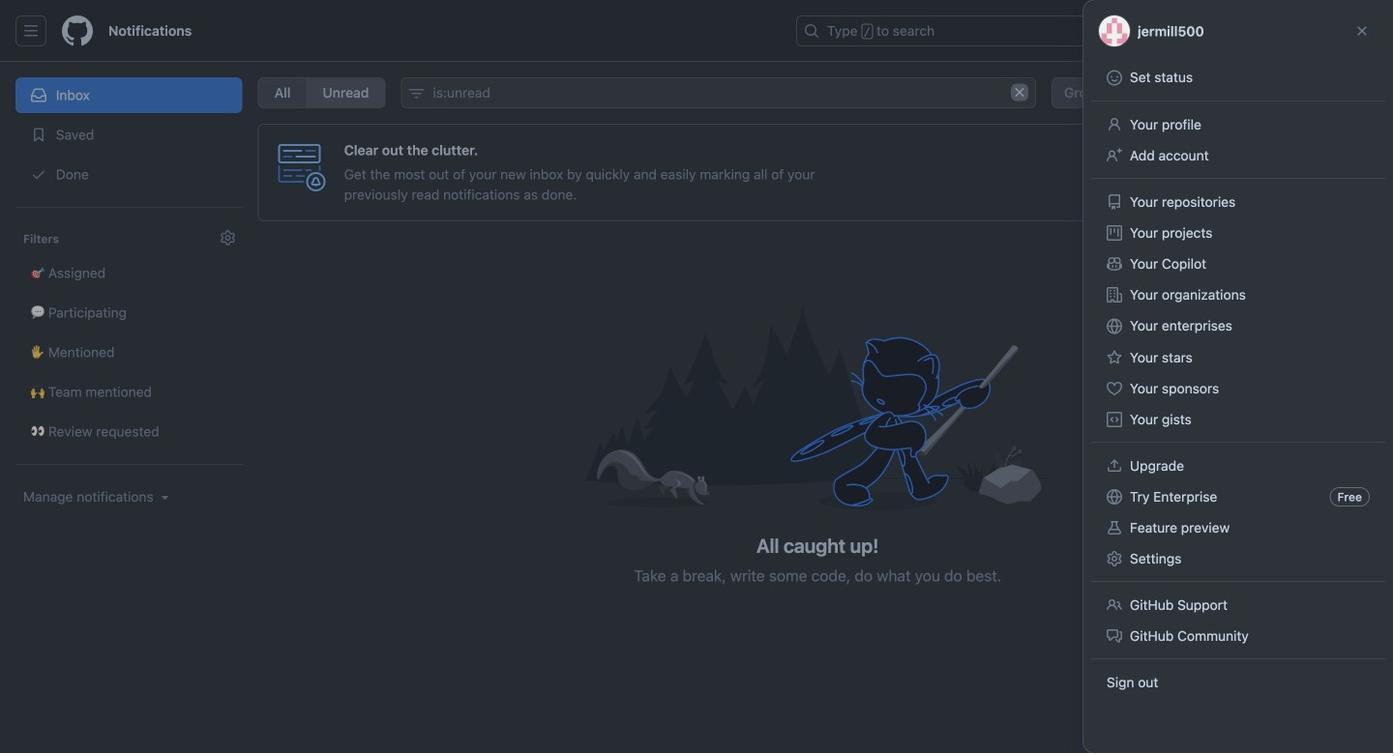 Task type: vqa. For each thing, say whether or not it's contained in the screenshot.
Preview button
no



Task type: describe. For each thing, give the bounding box(es) containing it.
plus image
[[1172, 23, 1187, 39]]

Filter notifications text field
[[401, 77, 1036, 108]]

filter image
[[409, 86, 424, 102]]

notifications element
[[15, 62, 243, 667]]



Task type: locate. For each thing, give the bounding box(es) containing it.
0 vertical spatial triangle down image
[[1195, 23, 1210, 39]]

triangle down image
[[1195, 23, 1210, 39], [1164, 85, 1180, 101], [157, 490, 173, 505]]

1 horizontal spatial triangle down image
[[1164, 85, 1180, 101]]

0 horizontal spatial triangle down image
[[157, 490, 173, 505]]

None search field
[[401, 77, 1036, 108]]

homepage image
[[62, 15, 93, 46]]

2 horizontal spatial triangle down image
[[1195, 23, 1210, 39]]

customize filters image
[[220, 230, 236, 246]]

clear filters image
[[1011, 84, 1028, 101]]

command palette image
[[1112, 23, 1127, 39]]

2 vertical spatial triangle down image
[[157, 490, 173, 505]]

1 vertical spatial triangle down image
[[1164, 85, 1180, 101]]



